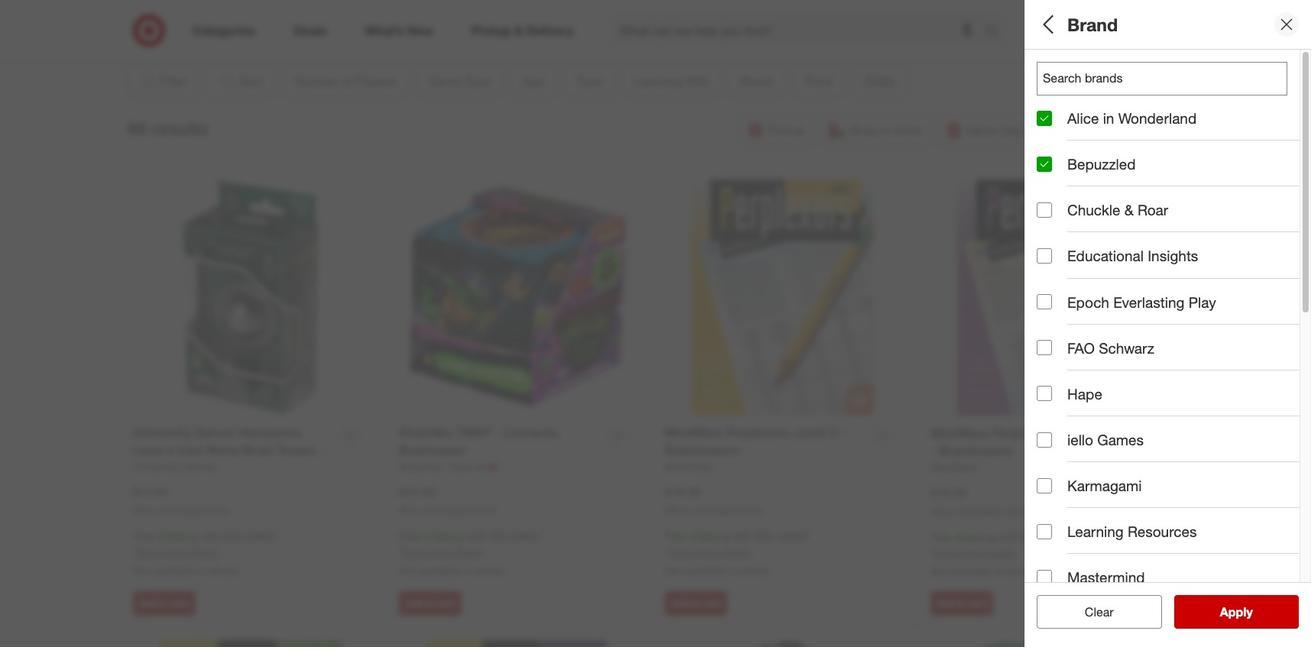 Task type: vqa. For each thing, say whether or not it's contained in the screenshot.


Task type: locate. For each thing, give the bounding box(es) containing it.
board
[[1037, 240, 1066, 253]]

clear all button
[[1037, 596, 1162, 629]]

alice
[[1068, 109, 1100, 127], [1037, 347, 1061, 360]]

schwarz
[[1099, 339, 1155, 357]]

creative
[[1115, 133, 1155, 146], [1078, 294, 1118, 307]]

&
[[1125, 201, 1134, 219]]

clear for clear
[[1085, 605, 1114, 620]]

Karmagami checkbox
[[1037, 478, 1053, 494]]

all filters dialog
[[1025, 0, 1312, 648]]

brand for brand alice in wonderland; bepuzzled
[[1037, 328, 1079, 345]]

1 horizontal spatial alice
[[1068, 109, 1100, 127]]

type right the 'game'
[[1082, 114, 1115, 131]]

classic
[[1037, 133, 1072, 146]]

creative down alice in wonderland
[[1115, 133, 1155, 146]]

0 vertical spatial type
[[1082, 114, 1115, 131]]

insights
[[1148, 247, 1199, 265]]

sold by
[[1037, 547, 1088, 565]]

$35
[[224, 530, 241, 543], [490, 530, 507, 543], [756, 530, 773, 543], [1022, 531, 1039, 544]]

results for see results
[[1230, 605, 1270, 620]]

clear button
[[1037, 596, 1162, 629]]

Hape checkbox
[[1037, 386, 1053, 402]]

all
[[1110, 605, 1122, 620]]

shipping
[[157, 530, 198, 543], [423, 530, 464, 543], [689, 530, 730, 543], [955, 531, 996, 544]]

results right see
[[1230, 605, 1270, 620]]

1 vertical spatial results
[[1230, 605, 1270, 620]]

1 horizontal spatial bepuzzled
[[1139, 347, 1189, 360]]

0 horizontal spatial type
[[1037, 221, 1070, 238]]

guest
[[1037, 494, 1078, 511]]

FAO Schwarz checkbox
[[1037, 340, 1053, 356]]

deals
[[1037, 440, 1076, 458]]

0 horizontal spatial games
[[1098, 431, 1144, 449]]

fao
[[1068, 339, 1095, 357]]

games; inside game type classic games; creative games
[[1075, 133, 1112, 146]]

0 horizontal spatial alice
[[1037, 347, 1061, 360]]

brand alice in wonderland; bepuzzled
[[1037, 328, 1189, 360]]

games
[[1158, 133, 1192, 146], [1098, 431, 1144, 449]]

wonderland;
[[1075, 347, 1136, 360]]

results right 99
[[152, 117, 209, 139]]

0 vertical spatial games
[[1158, 133, 1192, 146]]

learning up coding;
[[1037, 274, 1098, 292]]

game type classic games; creative games
[[1037, 114, 1192, 146]]

learning for learning resources
[[1068, 523, 1124, 541]]

clear
[[1078, 605, 1107, 620], [1085, 605, 1114, 620]]

clear inside button
[[1078, 605, 1107, 620]]

Bepuzzled checkbox
[[1037, 156, 1053, 172]]

0 vertical spatial learning
[[1037, 274, 1098, 292]]

0 vertical spatial brand
[[1068, 13, 1118, 35]]

by
[[1072, 547, 1088, 565]]

results
[[152, 117, 209, 139], [1230, 605, 1270, 620]]

results inside see results button
[[1230, 605, 1270, 620]]

learning skill coding; creative thinking; creativity; fine motor skills; gr
[[1037, 274, 1312, 307]]

games right "iello"
[[1098, 431, 1144, 449]]

1 vertical spatial games;
[[1069, 240, 1107, 253]]

purchased inside $25.99 when purchased online
[[425, 505, 469, 516]]

$25.99
[[399, 484, 436, 500]]

resources
[[1128, 523, 1197, 541]]

exclusions apply. button
[[137, 545, 220, 560], [403, 545, 486, 560], [669, 545, 752, 560], [935, 546, 1018, 561]]

1 vertical spatial learning
[[1068, 523, 1124, 541]]

1 vertical spatial bepuzzled
[[1139, 347, 1189, 360]]

type up board
[[1037, 221, 1070, 238]]

games; right board
[[1069, 240, 1107, 253]]

games; right classic
[[1075, 133, 1112, 146]]

clear left all
[[1078, 605, 1107, 620]]

creative down skill on the top
[[1078, 294, 1118, 307]]

alice up classic
[[1068, 109, 1100, 127]]

with
[[201, 530, 221, 543], [467, 530, 487, 543], [733, 530, 753, 543], [999, 531, 1019, 544]]

*
[[133, 546, 137, 559], [399, 546, 403, 559], [665, 546, 669, 559], [931, 547, 935, 560]]

games down wonderland
[[1158, 133, 1192, 146]]

99 results
[[127, 117, 209, 139]]

0 horizontal spatial bepuzzled
[[1068, 155, 1136, 173]]

0 vertical spatial results
[[152, 117, 209, 139]]

type
[[1082, 114, 1115, 131], [1037, 221, 1070, 238]]

free
[[133, 530, 154, 543], [399, 530, 420, 543], [665, 530, 686, 543], [931, 531, 952, 544]]

brand up sponsored
[[1068, 13, 1118, 35]]

1 vertical spatial type
[[1037, 221, 1070, 238]]

learning for learning skill coding; creative thinking; creativity; fine motor skills; gr
[[1037, 274, 1098, 292]]

exclusions
[[137, 546, 188, 559], [403, 546, 454, 559], [669, 546, 720, 559], [935, 547, 986, 560]]

online inside $25.99 when purchased online
[[472, 505, 496, 516]]

Educational Insights checkbox
[[1037, 248, 1053, 264]]

price
[[1037, 387, 1073, 404]]

all
[[1037, 13, 1058, 35]]

not
[[133, 564, 150, 577], [399, 564, 416, 577], [665, 564, 682, 577], [931, 565, 948, 578]]

free shipping with $35 orders* * exclusions apply. not available in stores
[[133, 530, 279, 577], [399, 530, 545, 577], [665, 530, 811, 577], [931, 531, 1077, 578]]

when
[[133, 505, 157, 516], [399, 505, 423, 516], [665, 505, 689, 516], [931, 506, 955, 517]]

educational
[[1068, 247, 1144, 265]]

0 vertical spatial bepuzzled
[[1068, 155, 1136, 173]]

in inside brand alice in wonderland; bepuzzled
[[1064, 347, 1072, 360]]

filters
[[1063, 13, 1111, 35]]

fine
[[1218, 294, 1238, 307]]

brand inside brand dialog
[[1068, 13, 1118, 35]]

None text field
[[1037, 62, 1288, 96]]

hape
[[1068, 385, 1103, 403]]

$14.87
[[133, 484, 170, 500]]

$16.95
[[665, 484, 702, 500], [931, 485, 968, 500]]

number of players 1; 2
[[1037, 60, 1165, 93]]

learning inside brand dialog
[[1068, 523, 1124, 541]]

epoch
[[1068, 293, 1110, 311]]

chuckle
[[1068, 201, 1121, 219]]

everlasting
[[1114, 293, 1185, 311]]

1 vertical spatial creative
[[1078, 294, 1118, 307]]

learning inside 'learning skill coding; creative thinking; creativity; fine motor skills; gr'
[[1037, 274, 1098, 292]]

apply.
[[191, 546, 220, 559], [457, 546, 486, 559], [723, 546, 752, 559], [989, 547, 1018, 560]]

brand
[[1068, 13, 1118, 35], [1037, 328, 1079, 345]]

0 vertical spatial games;
[[1075, 133, 1112, 146]]

1 horizontal spatial type
[[1082, 114, 1115, 131]]

1 clear from the left
[[1078, 605, 1107, 620]]

iello Games checkbox
[[1037, 432, 1053, 448]]

thinking;
[[1121, 294, 1164, 307]]

type inside game type classic games; creative games
[[1082, 114, 1115, 131]]

advertisement region
[[191, 0, 1109, 36]]

purchased
[[159, 505, 203, 516], [425, 505, 469, 516], [691, 505, 735, 516], [957, 506, 1001, 517]]

clear down mastermind
[[1085, 605, 1114, 620]]

guest rating
[[1037, 494, 1127, 511]]

online
[[206, 505, 230, 516], [472, 505, 496, 516], [738, 505, 762, 516], [1004, 506, 1028, 517]]

of
[[1097, 60, 1110, 78]]

bepuzzled
[[1068, 155, 1136, 173], [1139, 347, 1189, 360]]

available
[[153, 564, 195, 577], [419, 564, 461, 577], [685, 564, 727, 577], [951, 565, 993, 578]]

alice left fao
[[1037, 347, 1061, 360]]

see
[[1205, 605, 1227, 620]]

players
[[1114, 60, 1165, 78]]

bepuzzled up price "button"
[[1139, 347, 1189, 360]]

bepuzzled down game type classic games; creative games
[[1068, 155, 1136, 173]]

0 vertical spatial creative
[[1115, 133, 1155, 146]]

learning resources
[[1068, 523, 1197, 541]]

learning up by
[[1068, 523, 1124, 541]]

0 horizontal spatial results
[[152, 117, 209, 139]]

brand down coding;
[[1037, 328, 1079, 345]]

mastermind
[[1068, 569, 1146, 587]]

1 horizontal spatial games
[[1158, 133, 1192, 146]]

karmagami
[[1068, 477, 1142, 495]]

stores
[[209, 564, 238, 577], [475, 564, 504, 577], [741, 564, 771, 577], [1007, 565, 1037, 578]]

age kids; adult
[[1037, 167, 1090, 200]]

1 horizontal spatial results
[[1230, 605, 1270, 620]]

apply
[[1221, 605, 1254, 620]]

play
[[1189, 293, 1217, 311]]

2 clear from the left
[[1085, 605, 1114, 620]]

1 vertical spatial alice
[[1037, 347, 1061, 360]]

1 vertical spatial games
[[1098, 431, 1144, 449]]

in inside brand dialog
[[1104, 109, 1115, 127]]

brand inside brand alice in wonderland; bepuzzled
[[1037, 328, 1079, 345]]

1 vertical spatial brand
[[1037, 328, 1079, 345]]

clear inside button
[[1085, 605, 1114, 620]]

0 vertical spatial alice
[[1068, 109, 1100, 127]]



Task type: describe. For each thing, give the bounding box(es) containing it.
clear all
[[1078, 605, 1122, 620]]

wonderland
[[1119, 109, 1197, 127]]

gr
[[1303, 294, 1312, 307]]

1;
[[1037, 80, 1046, 93]]

skill
[[1102, 274, 1131, 292]]

alice inside brand dialog
[[1068, 109, 1100, 127]]

iello games
[[1068, 431, 1144, 449]]

games; inside type board games; brainteasers
[[1069, 240, 1107, 253]]

games inside brand dialog
[[1098, 431, 1144, 449]]

99
[[127, 117, 147, 139]]

1 horizontal spatial $16.95
[[931, 485, 968, 500]]

all filters
[[1037, 13, 1111, 35]]

alice inside brand alice in wonderland; bepuzzled
[[1037, 347, 1061, 360]]

creative inside 'learning skill coding; creative thinking; creativity; fine motor skills; gr'
[[1078, 294, 1118, 307]]

iello
[[1068, 431, 1094, 449]]

Chuckle & Roar checkbox
[[1037, 202, 1053, 218]]

online inside "$14.87 when purchased online"
[[206, 505, 230, 516]]

when inside $25.99 when purchased online
[[399, 505, 423, 516]]

$14.87 when purchased online
[[133, 484, 230, 516]]

clear for clear all
[[1078, 605, 1107, 620]]

search
[[979, 24, 1015, 39]]

when inside "$14.87 when purchased online"
[[133, 505, 157, 516]]

skills;
[[1272, 294, 1300, 307]]

brand dialog
[[1025, 0, 1312, 648]]

search button
[[979, 14, 1015, 50]]

bepuzzled inside brand alice in wonderland; bepuzzled
[[1139, 347, 1189, 360]]

epoch everlasting play
[[1068, 293, 1217, 311]]

roar
[[1138, 201, 1169, 219]]

coding;
[[1037, 294, 1075, 307]]

educational insights
[[1068, 247, 1199, 265]]

type inside type board games; brainteasers
[[1037, 221, 1070, 238]]

guest rating button
[[1037, 478, 1300, 531]]

deals button
[[1037, 424, 1300, 478]]

creativity;
[[1167, 294, 1215, 307]]

price button
[[1037, 371, 1300, 424]]

game
[[1037, 114, 1078, 131]]

bepuzzled inside brand dialog
[[1068, 155, 1136, 173]]

age
[[1037, 167, 1064, 185]]

1 horizontal spatial $16.95 when purchased online
[[931, 485, 1028, 517]]

What can we help you find? suggestions appear below search field
[[611, 14, 989, 47]]

number
[[1037, 60, 1093, 78]]

none text field inside brand dialog
[[1037, 62, 1288, 96]]

apply button
[[1175, 596, 1300, 629]]

fao schwarz
[[1068, 339, 1155, 357]]

kids;
[[1037, 187, 1062, 200]]

Learning Resources checkbox
[[1037, 524, 1053, 540]]

rating
[[1082, 494, 1127, 511]]

see results button
[[1175, 596, 1300, 629]]

adult
[[1065, 187, 1090, 200]]

games inside game type classic games; creative games
[[1158, 133, 1192, 146]]

0 horizontal spatial $16.95 when purchased online
[[665, 484, 762, 516]]

see results
[[1205, 605, 1270, 620]]

Epoch Everlasting Play checkbox
[[1037, 294, 1053, 310]]

purchased inside "$14.87 when purchased online"
[[159, 505, 203, 516]]

motor
[[1241, 294, 1270, 307]]

sold
[[1037, 547, 1068, 565]]

results for 99 results
[[152, 117, 209, 139]]

brainteasers
[[1110, 240, 1170, 253]]

chuckle & roar
[[1068, 201, 1169, 219]]

sponsored
[[1064, 37, 1109, 48]]

sold by button
[[1037, 531, 1300, 585]]

0 horizontal spatial $16.95
[[665, 484, 702, 500]]

Alice in Wonderland checkbox
[[1037, 111, 1053, 126]]

alice in wonderland
[[1068, 109, 1197, 127]]

type board games; brainteasers
[[1037, 221, 1170, 253]]

$25.99 when purchased online
[[399, 484, 496, 516]]

brand for brand
[[1068, 13, 1118, 35]]

creative inside game type classic games; creative games
[[1115, 133, 1155, 146]]

Mastermind checkbox
[[1037, 570, 1053, 586]]

2
[[1049, 80, 1055, 93]]



